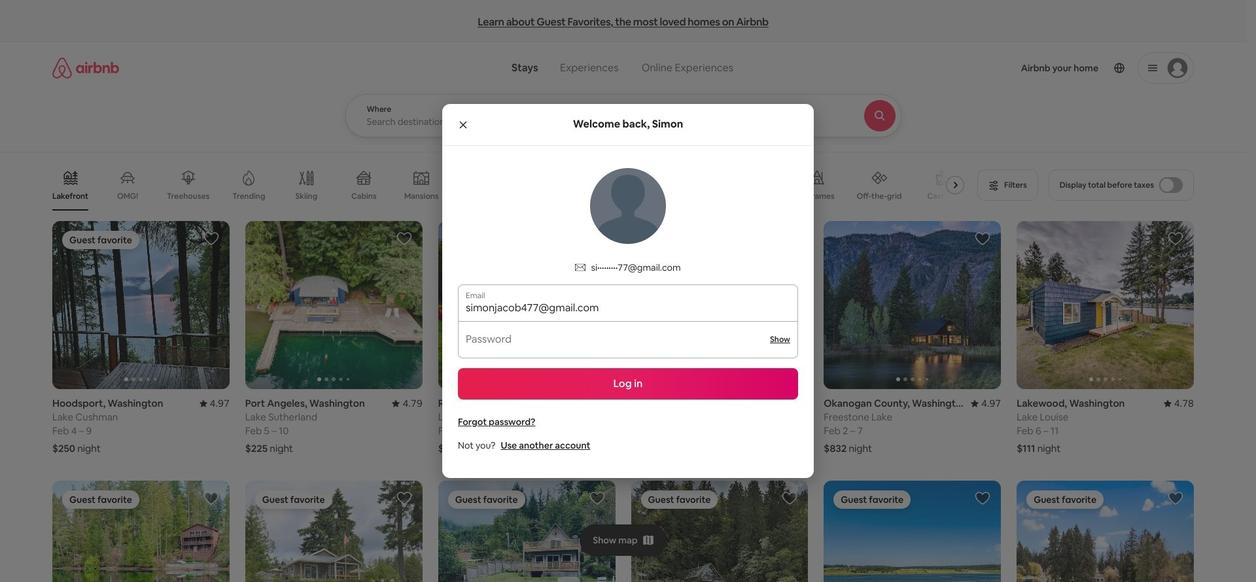 Task type: describe. For each thing, give the bounding box(es) containing it.
add to wishlist: shelton, washington image
[[396, 491, 412, 507]]

4.79 out of 5 average rating image
[[392, 398, 423, 410]]

4.97 out of 5 average rating image for add to wishlist: okanogan county, washington image
[[971, 398, 1002, 410]]

4.78 out of 5 average rating image
[[1164, 398, 1195, 410]]

add to wishlist: hoodsport, washington image
[[203, 231, 219, 247]]

add to wishlist: coupeville, washington image
[[975, 491, 991, 507]]

1 horizontal spatial add to wishlist: port angeles, washington image
[[782, 491, 798, 507]]

log in dialog
[[442, 104, 814, 479]]

4.97 out of 5 average rating image for add to wishlist: hoodsport, washington image
[[199, 398, 230, 410]]

4.95 out of 5 average rating image
[[778, 398, 809, 410]]

4.96 out of 5 average rating image
[[585, 398, 616, 410]]

what can we help you find? tab list
[[501, 54, 630, 82]]



Task type: vqa. For each thing, say whether or not it's contained in the screenshot.
the left Add to wishlist: Port Angeles, Washington icon
yes



Task type: locate. For each thing, give the bounding box(es) containing it.
add to wishlist: port angeles, washington image
[[589, 491, 605, 507]]

add to wishlist: spanaway, washington image
[[1168, 491, 1184, 507]]

None password field
[[466, 338, 763, 352]]

add to wishlist: okanogan county, washington image
[[975, 231, 991, 247]]

tab panel
[[345, 94, 938, 137]]

Search destinations search field
[[367, 116, 510, 128]]

None email field
[[466, 302, 791, 315]]

email image
[[576, 262, 586, 273]]

0 vertical spatial add to wishlist: port angeles, washington image
[[396, 231, 412, 247]]

add to wishlist: renton, washington image
[[589, 231, 605, 247]]

add to wishlist: port angeles, washington image
[[396, 231, 412, 247], [782, 491, 798, 507]]

0 horizontal spatial add to wishlist: port angeles, washington image
[[396, 231, 412, 247]]

1 vertical spatial add to wishlist: port angeles, washington image
[[782, 491, 798, 507]]

None search field
[[345, 42, 938, 137]]

1 4.97 out of 5 average rating image from the left
[[199, 398, 230, 410]]

4.97 out of 5 average rating image
[[199, 398, 230, 410], [971, 398, 1002, 410]]

0 horizontal spatial 4.97 out of 5 average rating image
[[199, 398, 230, 410]]

2 4.97 out of 5 average rating image from the left
[[971, 398, 1002, 410]]

add to wishlist: port orchard, washington image
[[203, 491, 219, 507]]

1 horizontal spatial 4.97 out of 5 average rating image
[[971, 398, 1002, 410]]

none password field inside log in dialog
[[466, 338, 763, 352]]

simon image
[[589, 167, 668, 245]]

profile element
[[754, 42, 1195, 94]]

none email field inside log in dialog
[[466, 302, 791, 315]]

group
[[52, 160, 970, 211], [52, 221, 230, 390], [245, 221, 423, 390], [438, 221, 616, 390], [631, 221, 809, 390], [824, 221, 1179, 390], [1017, 221, 1195, 390], [52, 481, 230, 583], [245, 481, 423, 583], [438, 481, 616, 583], [631, 481, 809, 583], [824, 481, 1002, 583], [1017, 481, 1195, 583]]

add to wishlist: lakewood, washington image
[[1168, 231, 1184, 247]]



